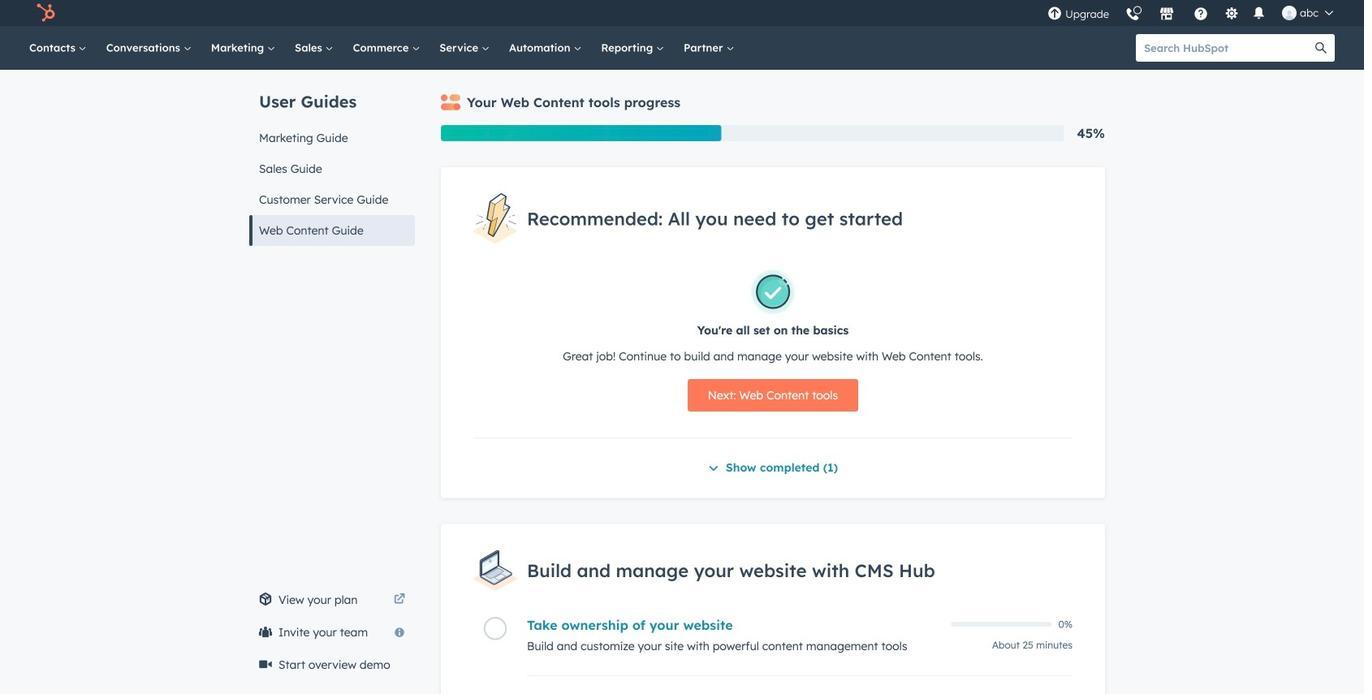 Task type: locate. For each thing, give the bounding box(es) containing it.
Search HubSpot search field
[[1136, 34, 1307, 62]]

link opens in a new window image
[[394, 590, 405, 610], [394, 594, 405, 606]]

1 link opens in a new window image from the top
[[394, 590, 405, 610]]

progress bar
[[441, 125, 721, 141]]

menu
[[1040, 0, 1345, 26]]



Task type: describe. For each thing, give the bounding box(es) containing it.
2 link opens in a new window image from the top
[[394, 594, 405, 606]]

gary orlando image
[[1282, 6, 1297, 20]]

user guides element
[[249, 70, 415, 246]]

marketplaces image
[[1160, 7, 1174, 22]]



Task type: vqa. For each thing, say whether or not it's contained in the screenshot.
Gary Orlando "icon" at the right of page
yes



